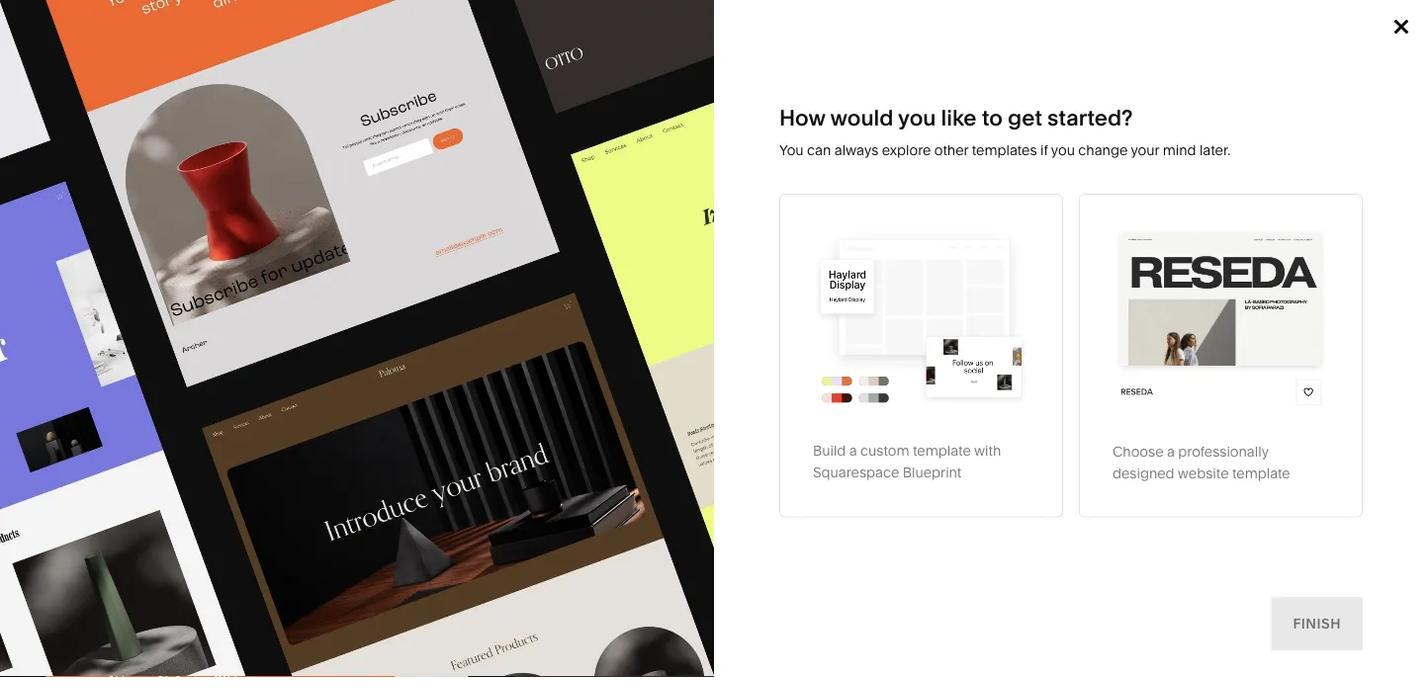 Task type: describe. For each thing, give the bounding box(es) containing it.
popular designs (28) link
[[209, 563, 352, 582]]

build a custom template with squarespace blueprint button
[[780, 194, 1064, 518]]

travel
[[697, 275, 736, 292]]

designed
[[1113, 465, 1175, 482]]

and
[[1304, 136, 1332, 155]]

template
[[76, 564, 137, 581]]

online store
[[87, 274, 167, 291]]

templates link
[[671, 0, 751, 79]]

yours
[[57, 157, 189, 218]]

you up other
[[948, 117, 976, 136]]

with for template
[[975, 443, 1002, 459]]

personal
[[881, 136, 947, 155]]

finish button
[[1272, 598, 1363, 651]]

estate
[[729, 424, 769, 441]]

& for cv
[[340, 424, 349, 441]]

entertainment
[[489, 424, 580, 441]]

a inside 'build a custom template with squarespace blueprint'
[[850, 443, 858, 459]]

travel link
[[697, 275, 755, 292]]

one page
[[87, 423, 151, 440]]

later.
[[1200, 142, 1231, 159]]

other
[[935, 142, 969, 159]]

make
[[57, 107, 188, 168]]

squarespace
[[813, 464, 900, 481]]

all templates link
[[280, 305, 387, 322]]

community
[[489, 364, 564, 381]]

designs for popular designs templates ( 28 )
[[142, 630, 226, 656]]

custom
[[861, 443, 910, 459]]

animals
[[965, 305, 1018, 322]]

personal & cv
[[280, 424, 371, 441]]

& for design
[[302, 335, 311, 352]]

popular for popular designs (28)
[[209, 563, 262, 582]]

media & podcasts link
[[697, 335, 834, 352]]

website inside choose a professionally designed website template
[[1178, 465, 1229, 482]]

0 horizontal spatial to
[[982, 104, 1003, 131]]

fitness link
[[906, 335, 972, 352]]

template inside 'build a custom template with squarespace blueprint'
[[913, 443, 971, 459]]

need
[[980, 117, 1018, 136]]

always
[[835, 142, 879, 159]]

real
[[697, 424, 726, 441]]

portfolio
[[87, 304, 141, 321]]

& right estate
[[773, 424, 782, 441]]

designs for popular designs
[[354, 275, 407, 292]]

started.
[[1157, 155, 1215, 174]]

build a custom template with squarespace blueprint
[[813, 443, 1002, 481]]

& for non-
[[568, 364, 577, 381]]

& for animals
[[953, 305, 962, 322]]

professional services link
[[489, 305, 647, 322]]

squarespace's
[[1085, 136, 1195, 155]]

fashion link
[[489, 275, 559, 292]]

2 vertical spatial templates
[[230, 630, 338, 656]]

like
[[942, 104, 977, 131]]

real estate & properties link
[[697, 424, 872, 441]]

& for podcasts
[[742, 335, 751, 352]]

fashion
[[489, 275, 540, 292]]

website inside whether you need a portfolio website, an online store, or a personal blog, you can use squarespace's customizable and responsive website templates to get started.
[[967, 155, 1026, 174]]

professional services
[[489, 305, 627, 322]]

template inside choose a professionally designed website template
[[1233, 465, 1291, 482]]

popular designs (28)
[[209, 563, 352, 582]]

use
[[1054, 136, 1081, 155]]

favorites
[[1303, 237, 1372, 252]]

real estate & properties
[[697, 424, 852, 441]]

get inside whether you need a portfolio website, an online store, or a personal blog, you can use squarespace's customizable and responsive website templates to get started.
[[1128, 155, 1153, 174]]

cv
[[352, 424, 371, 441]]

personal
[[280, 424, 336, 441]]

memberships
[[87, 334, 177, 351]]

how
[[780, 104, 826, 131]]

store
[[133, 274, 167, 291]]

topic
[[280, 241, 316, 255]]

events link
[[697, 364, 760, 381]]

a right or
[[1307, 117, 1316, 136]]

ease.
[[311, 157, 437, 218]]

weddings link
[[697, 394, 784, 411]]

website,
[[1102, 117, 1166, 136]]

would
[[831, 104, 894, 131]]

your
[[1131, 142, 1160, 159]]

my
[[1281, 237, 1300, 252]]

explore
[[882, 142, 932, 159]]

squarespace blueprint entry card image
[[813, 227, 1030, 407]]

restaurants link
[[697, 305, 794, 322]]

food link
[[489, 394, 542, 411]]

you
[[780, 142, 804, 159]]

local business link
[[489, 335, 605, 352]]

design
[[315, 335, 361, 352]]

home & decor link
[[906, 275, 1022, 292]]

finish
[[1294, 616, 1342, 633]]

photography link
[[280, 364, 383, 381]]

if
[[1041, 142, 1049, 159]]

podcasts
[[754, 335, 814, 352]]

health & beauty
[[280, 394, 383, 411]]

products button
[[540, 0, 631, 79]]

0 horizontal spatial get
[[1008, 104, 1043, 131]]

1 vertical spatial templates
[[299, 305, 367, 322]]

28 template matches
[[57, 564, 198, 581]]



Task type: locate. For each thing, give the bounding box(es) containing it.
whether you need a portfolio website, an online store, or a personal blog, you can use squarespace's customizable and responsive website templates to get started.
[[881, 117, 1332, 174]]

customizable
[[1199, 136, 1300, 155]]

popular designs link
[[280, 275, 407, 292]]

1 vertical spatial 28
[[350, 630, 375, 656]]

template inside make any template yours with ease.
[[295, 107, 508, 168]]

& left cv
[[340, 424, 349, 441]]

28 down (28) at the left of the page
[[350, 630, 375, 656]]

services down courses on the left
[[87, 482, 142, 499]]

popular for popular designs
[[300, 275, 350, 292]]

& right media
[[742, 335, 751, 352]]

& for decor
[[949, 275, 958, 292]]

popular
[[300, 275, 350, 292], [209, 563, 262, 582], [57, 630, 137, 656]]

can right you
[[807, 142, 831, 159]]

0 horizontal spatial can
[[807, 142, 831, 159]]

0 vertical spatial services
[[571, 305, 627, 322]]

0 horizontal spatial services
[[87, 482, 142, 499]]

food
[[489, 394, 522, 411]]

1 vertical spatial services
[[87, 482, 142, 499]]

0 vertical spatial templates
[[671, 31, 751, 48]]

get up if
[[1008, 104, 1043, 131]]

2 vertical spatial popular
[[57, 630, 137, 656]]

popular right the matches
[[209, 563, 262, 582]]

to inside whether you need a portfolio website, an online store, or a personal blog, you can use squarespace's customizable and responsive website templates to get started.
[[1109, 155, 1125, 174]]

website
[[967, 155, 1026, 174], [1178, 465, 1229, 482]]

events
[[697, 364, 741, 381]]

1 vertical spatial get
[[1128, 155, 1153, 174]]

restaurants
[[697, 305, 774, 322]]

0 horizontal spatial designs
[[142, 630, 226, 656]]

designs left (28) at the left of the page
[[266, 563, 322, 582]]

you right blog,
[[992, 136, 1019, 155]]

& right "home"
[[949, 275, 958, 292]]

to right like
[[982, 104, 1003, 131]]

website down professionally
[[1178, 465, 1229, 482]]

& right art in the left of the page
[[302, 335, 311, 352]]

0 vertical spatial to
[[982, 104, 1003, 131]]

a inside choose a professionally designed website template
[[1168, 443, 1175, 460]]

all
[[280, 305, 296, 322]]

squarespace logo image
[[40, 25, 242, 54]]

nature & animals
[[906, 305, 1018, 322]]

1 horizontal spatial designs
[[266, 563, 322, 582]]

online
[[1191, 117, 1238, 136]]

designs
[[354, 275, 407, 292], [266, 563, 322, 582], [142, 630, 226, 656]]

media
[[697, 335, 738, 352]]

beauty
[[338, 394, 383, 411]]

)
[[375, 630, 382, 656]]

blog
[[87, 363, 117, 380]]

1 vertical spatial to
[[1109, 155, 1125, 174]]

community & non-profits link
[[489, 364, 673, 381]]

art & design
[[280, 335, 361, 352]]

a
[[1022, 117, 1031, 136], [1307, 117, 1316, 136], [850, 443, 858, 459], [1168, 443, 1175, 460]]

photography
[[280, 364, 364, 381]]

you right if
[[1052, 142, 1075, 159]]

art
[[280, 335, 299, 352]]

& left non-
[[568, 364, 577, 381]]

28 left template
[[57, 564, 73, 581]]

0 vertical spatial popular
[[300, 275, 350, 292]]

1 horizontal spatial popular
[[209, 563, 262, 582]]

0 vertical spatial with
[[200, 157, 300, 218]]

1 vertical spatial with
[[975, 443, 1002, 459]]

popular down template
[[57, 630, 137, 656]]

1 horizontal spatial website
[[1178, 465, 1229, 482]]

scheduling
[[87, 393, 161, 410]]

designs for popular designs (28)
[[266, 563, 322, 582]]

1 vertical spatial website
[[1178, 465, 1229, 482]]

choose a professionally designed website template
[[1113, 443, 1291, 482]]

& right health
[[325, 394, 334, 411]]

services up business
[[571, 305, 627, 322]]

weddings
[[697, 394, 764, 411]]

an
[[1169, 117, 1188, 136]]

& right the nature at the right top of page
[[953, 305, 962, 322]]

how would you like to get started?
[[780, 104, 1134, 131]]

0 horizontal spatial template
[[295, 107, 508, 168]]

1 horizontal spatial template
[[913, 443, 971, 459]]

professionally
[[1179, 443, 1269, 460]]

squarespace logo link
[[40, 25, 310, 54]]

page
[[118, 423, 151, 440]]

2 vertical spatial designs
[[142, 630, 226, 656]]

art & design link
[[280, 335, 381, 352]]

non-
[[580, 364, 613, 381]]

with inside 'build a custom template with squarespace blueprint'
[[975, 443, 1002, 459]]

health
[[280, 394, 322, 411]]

1 vertical spatial popular
[[209, 563, 262, 582]]

you up personal
[[899, 104, 936, 131]]

nature
[[906, 305, 950, 322]]

0 vertical spatial get
[[1008, 104, 1043, 131]]

you can always explore other templates if you change your mind later.
[[780, 142, 1231, 159]]

my favorites link
[[1248, 231, 1372, 258]]

with for yours
[[200, 157, 300, 218]]

products
[[540, 31, 616, 48]]

0 horizontal spatial 28
[[57, 564, 73, 581]]

choose
[[1113, 443, 1164, 460]]

media & podcasts
[[697, 335, 814, 352]]

templates inside whether you need a portfolio website, an online store, or a personal blog, you can use squarespace's customizable and responsive website templates to get started.
[[1030, 155, 1106, 174]]

1 horizontal spatial 28
[[350, 630, 375, 656]]

get down website,
[[1128, 155, 1153, 174]]

personal & cv link
[[280, 424, 391, 441]]

1 horizontal spatial to
[[1109, 155, 1125, 174]]

0 horizontal spatial website
[[967, 155, 1026, 174]]

&
[[949, 275, 958, 292], [953, 305, 962, 322], [302, 335, 311, 352], [742, 335, 751, 352], [568, 364, 577, 381], [325, 394, 334, 411], [340, 424, 349, 441], [773, 424, 782, 441]]

(28)
[[326, 563, 352, 582]]

0 horizontal spatial with
[[200, 157, 300, 218]]

decor
[[962, 275, 1002, 292]]

popular designs templates ( 28 )
[[57, 630, 382, 656]]

0 vertical spatial 28
[[57, 564, 73, 581]]

all templates
[[280, 305, 367, 322]]

0 vertical spatial template
[[295, 107, 508, 168]]

make any template yours with ease.
[[57, 107, 519, 218]]

profits
[[613, 364, 654, 381]]

with inside make any template yours with ease.
[[200, 157, 300, 218]]

courses
[[87, 452, 141, 469]]

blog,
[[951, 136, 989, 155]]

started?
[[1048, 104, 1134, 131]]

& for beauty
[[325, 394, 334, 411]]

1 horizontal spatial can
[[1023, 136, 1051, 155]]

any
[[199, 107, 283, 168]]

0 vertical spatial website
[[967, 155, 1026, 174]]

with
[[200, 157, 300, 218], [975, 443, 1002, 459]]

templates down portfolio
[[1030, 155, 1106, 174]]

2 horizontal spatial designs
[[354, 275, 407, 292]]

one
[[87, 423, 115, 440]]

local business
[[489, 335, 585, 352]]

or
[[1288, 117, 1303, 136]]

you
[[899, 104, 936, 131], [948, 117, 976, 136], [992, 136, 1019, 155], [1052, 142, 1075, 159]]

popular up all templates
[[300, 275, 350, 292]]

nature & animals link
[[906, 305, 1038, 322]]

popular for popular designs templates ( 28 )
[[57, 630, 137, 656]]

1 vertical spatial designs
[[266, 563, 322, 582]]

entertainment link
[[489, 424, 600, 441]]

change
[[1079, 142, 1128, 159]]

a up squarespace at the right
[[850, 443, 858, 459]]

local
[[489, 335, 524, 352]]

1 vertical spatial template
[[913, 443, 971, 459]]

0 vertical spatial designs
[[354, 275, 407, 292]]

mind
[[1163, 142, 1197, 159]]

home
[[906, 275, 946, 292]]

template store entry card image
[[1113, 227, 1330, 408]]

1 horizontal spatial get
[[1128, 155, 1153, 174]]

type
[[57, 241, 87, 255]]

my favorites
[[1281, 237, 1372, 252]]

portfolio
[[1035, 117, 1099, 136]]

2 horizontal spatial popular
[[300, 275, 350, 292]]

can inside whether you need a portfolio website, an online store, or a personal blog, you can use squarespace's customizable and responsive website templates to get started.
[[1023, 136, 1051, 155]]

28
[[57, 564, 73, 581], [350, 630, 375, 656]]

website down the need
[[967, 155, 1026, 174]]

a right the need
[[1022, 117, 1031, 136]]

designs down the matches
[[142, 630, 226, 656]]

1 horizontal spatial with
[[975, 443, 1002, 459]]

professional
[[489, 305, 568, 322]]

properties
[[785, 424, 852, 441]]

0 horizontal spatial popular
[[57, 630, 137, 656]]

2 horizontal spatial template
[[1233, 465, 1291, 482]]

online
[[87, 274, 130, 291]]

1 horizontal spatial services
[[571, 305, 627, 322]]

squarespace blueprint promo image image
[[0, 0, 714, 678]]

templates down the need
[[972, 142, 1038, 159]]

designs up all templates link
[[354, 275, 407, 292]]

popular designs
[[300, 275, 407, 292]]

templates
[[972, 142, 1038, 159], [1030, 155, 1106, 174]]

a right choose
[[1168, 443, 1175, 460]]

to left your
[[1109, 155, 1125, 174]]

can left the use
[[1023, 136, 1051, 155]]

2 vertical spatial template
[[1233, 465, 1291, 482]]

business
[[527, 335, 585, 352]]



Task type: vqa. For each thing, say whether or not it's contained in the screenshot.
BUSINESS
yes



